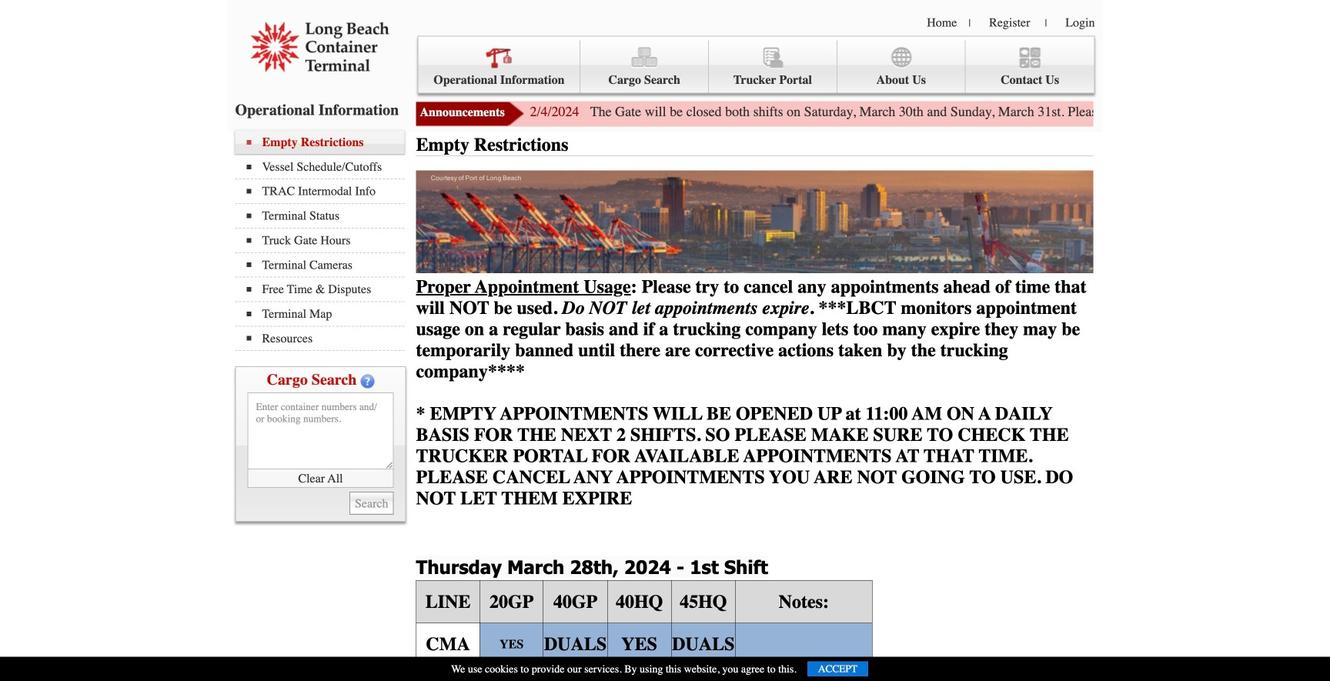 Task type: locate. For each thing, give the bounding box(es) containing it.
menu bar
[[235, 0, 412, 173]]

None submit
[[350, 314, 394, 337]]

menu item
[[235, 0, 405, 1]]



Task type: vqa. For each thing, say whether or not it's contained in the screenshot.
Enter container numbers and/ or booking numbers. text box
yes



Task type: describe. For each thing, give the bounding box(es) containing it.
Enter container numbers and/ or booking numbers.  text field
[[248, 214, 394, 291]]



